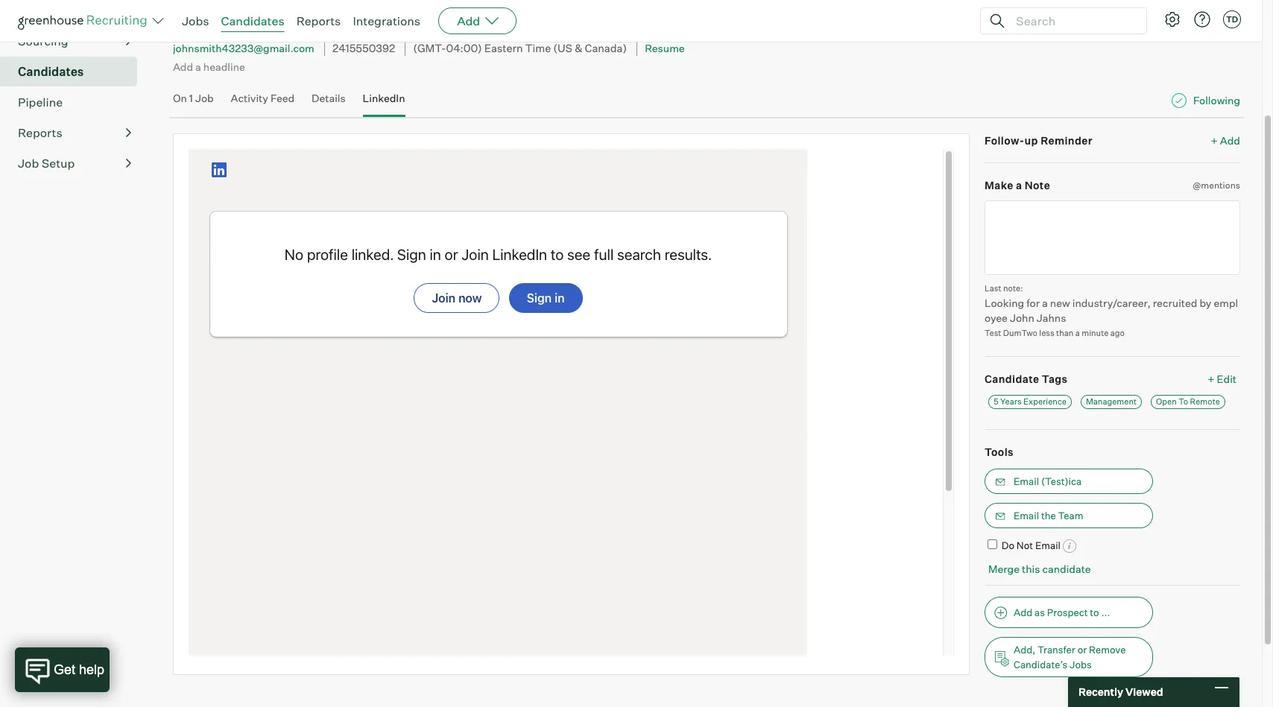 Task type: vqa. For each thing, say whether or not it's contained in the screenshot.
Reports
yes



Task type: describe. For each thing, give the bounding box(es) containing it.
(gmt-04:00) eastern time (us & canada)
[[413, 42, 627, 56]]

to
[[1091, 607, 1100, 619]]

recently viewed
[[1079, 686, 1164, 699]]

follow-up reminder
[[985, 134, 1093, 147]]

on
[[173, 92, 187, 104]]

resume
[[645, 42, 685, 55]]

by
[[1200, 297, 1212, 310]]

follow-
[[985, 134, 1025, 147]]

transfer
[[1038, 644, 1076, 656]]

details
[[312, 92, 346, 104]]

1 vertical spatial job
[[195, 92, 214, 104]]

5 years experience
[[994, 397, 1067, 407]]

1 horizontal spatial candidates
[[221, 13, 285, 28]]

Do Not Email checkbox
[[988, 540, 998, 549]]

add, transfer or remove candidate's jobs
[[1014, 644, 1127, 671]]

do
[[1002, 540, 1015, 552]]

(us
[[554, 42, 573, 56]]

1 vertical spatial candidates link
[[18, 63, 131, 81]]

a right than in the top right of the page
[[1076, 328, 1081, 339]]

add for add
[[457, 13, 480, 28]]

than
[[1057, 328, 1074, 339]]

canada)
[[585, 42, 627, 56]]

@mentions link
[[1194, 178, 1241, 193]]

+ edit link
[[1205, 369, 1241, 389]]

04:00)
[[446, 42, 482, 56]]

add a headline
[[173, 60, 245, 73]]

merge this candidate
[[989, 563, 1092, 576]]

pipeline link
[[18, 93, 131, 111]]

(gmt-
[[413, 42, 446, 56]]

email (test)ica
[[1014, 476, 1082, 487]]

team
[[1059, 510, 1084, 522]]

industry/career,
[[1073, 297, 1151, 310]]

candidate's
[[1014, 659, 1068, 671]]

1 vertical spatial reports link
[[18, 124, 131, 142]]

as
[[1035, 607, 1046, 619]]

to
[[1179, 397, 1189, 407]]

remove
[[1090, 644, 1127, 656]]

ago
[[1111, 328, 1125, 339]]

email (test)ica button
[[985, 469, 1154, 494]]

resume link
[[645, 42, 685, 55]]

add as prospect to ...
[[1014, 607, 1111, 619]]

0 horizontal spatial reports
[[18, 125, 62, 140]]

+ edit
[[1209, 373, 1237, 385]]

dashboard
[[42, 3, 103, 18]]

2 vertical spatial email
[[1036, 540, 1061, 552]]

+ for + edit
[[1209, 373, 1215, 385]]

activity
[[231, 92, 268, 104]]

open to remote
[[1157, 397, 1221, 407]]

make a note
[[985, 179, 1051, 192]]

marketing
[[173, 24, 226, 37]]

a right for
[[1043, 297, 1049, 310]]

activity feed
[[231, 92, 295, 104]]

less
[[1040, 328, 1055, 339]]

greens
[[336, 24, 372, 37]]

management link
[[1082, 395, 1143, 410]]

on 1 job link
[[173, 92, 214, 113]]

0 vertical spatial reports link
[[297, 13, 341, 28]]

dumtwo
[[1004, 328, 1038, 339]]

...
[[1102, 607, 1111, 619]]

1
[[189, 92, 193, 104]]

td button
[[1221, 7, 1245, 31]]

integrations link
[[353, 13, 421, 28]]

td
[[1227, 14, 1239, 25]]

for
[[1027, 297, 1041, 310]]

tools
[[985, 446, 1014, 459]]

last
[[985, 283, 1002, 294]]

headline
[[204, 60, 245, 73]]

greenhouse recruiting image
[[18, 12, 152, 30]]

1 vertical spatial candidates
[[18, 64, 84, 79]]

merge this candidate link
[[989, 563, 1092, 576]]

feed
[[271, 92, 295, 104]]

(test)ica
[[1042, 476, 1082, 487]]

reminder
[[1041, 134, 1093, 147]]

add for add as prospect to ...
[[1014, 607, 1033, 619]]

jahns
[[1037, 312, 1067, 325]]

job for job setup
[[18, 156, 39, 171]]

@mentions
[[1194, 180, 1241, 191]]

viewed
[[1126, 686, 1164, 699]]

email the team
[[1014, 510, 1084, 522]]



Task type: locate. For each thing, give the bounding box(es) containing it.
empl
[[1215, 297, 1239, 310]]

1 horizontal spatial reports
[[297, 13, 341, 28]]

reports link down pipeline link
[[18, 124, 131, 142]]

john
[[1011, 312, 1035, 325]]

job left setup
[[18, 156, 39, 171]]

executive
[[228, 24, 279, 37]]

email inside button
[[1014, 476, 1040, 487]]

add, transfer or remove candidate's jobs button
[[985, 638, 1154, 678]]

email left 'the'
[[1014, 510, 1040, 522]]

0 horizontal spatial candidates
[[18, 64, 84, 79]]

jobs link
[[182, 13, 209, 28]]

open to remote link
[[1152, 395, 1226, 410]]

add inside add popup button
[[457, 13, 480, 28]]

5
[[994, 397, 999, 407]]

reports link right at
[[297, 13, 341, 28]]

+ add
[[1212, 134, 1241, 147]]

add button
[[439, 7, 517, 34]]

at
[[282, 24, 292, 37]]

add,
[[1014, 644, 1036, 656]]

candidates link up johnsmith43233@gmail.com
[[221, 13, 285, 28]]

jobs
[[182, 13, 209, 28], [1070, 659, 1092, 671]]

edit
[[1218, 373, 1237, 385]]

job dashboard link
[[18, 2, 131, 20]]

tags
[[1043, 373, 1068, 385]]

add inside + add link
[[1221, 134, 1241, 147]]

a left headline
[[195, 60, 201, 73]]

1 vertical spatial reports
[[18, 125, 62, 140]]

1 vertical spatial email
[[1014, 510, 1040, 522]]

recently
[[1079, 686, 1124, 699]]

job dashboard
[[18, 3, 103, 18]]

email left (test)ica
[[1014, 476, 1040, 487]]

add inside add as prospect to ... button
[[1014, 607, 1033, 619]]

linkedin
[[363, 92, 405, 104]]

experience
[[1024, 397, 1067, 407]]

0 horizontal spatial reports link
[[18, 124, 131, 142]]

jobs inside add, transfer or remove candidate's jobs
[[1070, 659, 1092, 671]]

0 horizontal spatial candidates link
[[18, 63, 131, 81]]

or
[[1078, 644, 1088, 656]]

integrations
[[353, 13, 421, 28]]

add up 04:00)
[[457, 13, 480, 28]]

time
[[526, 42, 551, 56]]

candidates link up pipeline link
[[18, 63, 131, 81]]

+ for + add
[[1212, 134, 1219, 147]]

2 vertical spatial job
[[18, 156, 39, 171]]

reports down pipeline
[[18, 125, 62, 140]]

email right not
[[1036, 540, 1061, 552]]

0 vertical spatial +
[[1212, 134, 1219, 147]]

last note: looking for a new industry/career, recruited by empl oyee john jahns test dumtwo               less than a minute               ago
[[985, 283, 1239, 339]]

1 vertical spatial +
[[1209, 373, 1215, 385]]

1 vertical spatial jobs
[[1070, 659, 1092, 671]]

reports link
[[297, 13, 341, 28], [18, 124, 131, 142]]

1 horizontal spatial reports link
[[297, 13, 341, 28]]

0 vertical spatial email
[[1014, 476, 1040, 487]]

+ down 'following' 'link'
[[1212, 134, 1219, 147]]

email the team button
[[985, 503, 1154, 529]]

candidate
[[985, 373, 1040, 385]]

candidates link
[[221, 13, 285, 28], [18, 63, 131, 81]]

prospect
[[1048, 607, 1089, 619]]

clover's
[[294, 24, 334, 37]]

eastern
[[485, 42, 523, 56]]

activity feed link
[[231, 92, 295, 113]]

linkedin link
[[363, 92, 405, 113]]

2415550392
[[333, 42, 395, 56]]

5 years experience link
[[989, 395, 1073, 410]]

details link
[[312, 92, 346, 113]]

job up sourcing
[[18, 3, 39, 18]]

up
[[1025, 134, 1039, 147]]

add as prospect to ... button
[[985, 597, 1154, 629]]

add for add a headline
[[173, 60, 193, 73]]

email for email the team
[[1014, 510, 1040, 522]]

a left note
[[1017, 179, 1023, 192]]

do not email
[[1002, 540, 1061, 552]]

oyee
[[985, 312, 1008, 325]]

new
[[1051, 297, 1071, 310]]

&
[[575, 42, 583, 56]]

0 vertical spatial reports
[[297, 13, 341, 28]]

+ left edit
[[1209, 373, 1215, 385]]

setup
[[42, 156, 75, 171]]

reports right at
[[297, 13, 341, 28]]

email inside email the team button
[[1014, 510, 1040, 522]]

candidates down sourcing
[[18, 64, 84, 79]]

this
[[1023, 563, 1041, 576]]

add down 'following' 'link'
[[1221, 134, 1241, 147]]

remote
[[1191, 397, 1221, 407]]

td button
[[1224, 10, 1242, 28]]

a
[[195, 60, 201, 73], [1017, 179, 1023, 192], [1043, 297, 1049, 310], [1076, 328, 1081, 339]]

test
[[985, 328, 1002, 339]]

email
[[1014, 476, 1040, 487], [1014, 510, 1040, 522], [1036, 540, 1061, 552]]

job setup link
[[18, 155, 131, 172]]

on 1 job
[[173, 92, 214, 104]]

None text field
[[985, 200, 1241, 275]]

0 vertical spatial job
[[18, 3, 39, 18]]

+ add link
[[1212, 133, 1241, 148]]

0 vertical spatial candidates
[[221, 13, 285, 28]]

candidate
[[1043, 563, 1092, 576]]

0 horizontal spatial jobs
[[182, 13, 209, 28]]

years
[[1001, 397, 1022, 407]]

job right 1
[[195, 92, 214, 104]]

johnsmith43233@gmail.com link
[[173, 42, 315, 55]]

make
[[985, 179, 1014, 192]]

configure image
[[1164, 10, 1182, 28]]

management
[[1087, 397, 1138, 407]]

email for email (test)ica
[[1014, 476, 1040, 487]]

0 vertical spatial jobs
[[182, 13, 209, 28]]

candidates up johnsmith43233@gmail.com
[[221, 13, 285, 28]]

jobs up add a headline at the left
[[182, 13, 209, 28]]

job for job dashboard
[[18, 3, 39, 18]]

sourcing link
[[18, 32, 131, 50]]

note
[[1025, 179, 1051, 192]]

Search text field
[[1013, 10, 1134, 32]]

pipeline
[[18, 95, 63, 110]]

note:
[[1004, 283, 1024, 294]]

jobs down or
[[1070, 659, 1092, 671]]

recruited
[[1154, 297, 1198, 310]]

merge
[[989, 563, 1020, 576]]

sourcing
[[18, 34, 68, 49]]

1 horizontal spatial jobs
[[1070, 659, 1092, 671]]

0 vertical spatial candidates link
[[221, 13, 285, 28]]

+
[[1212, 134, 1219, 147], [1209, 373, 1215, 385]]

add up on
[[173, 60, 193, 73]]

the
[[1042, 510, 1057, 522]]

add
[[457, 13, 480, 28], [173, 60, 193, 73], [1221, 134, 1241, 147], [1014, 607, 1033, 619]]

add left as
[[1014, 607, 1033, 619]]

1 horizontal spatial candidates link
[[221, 13, 285, 28]]



